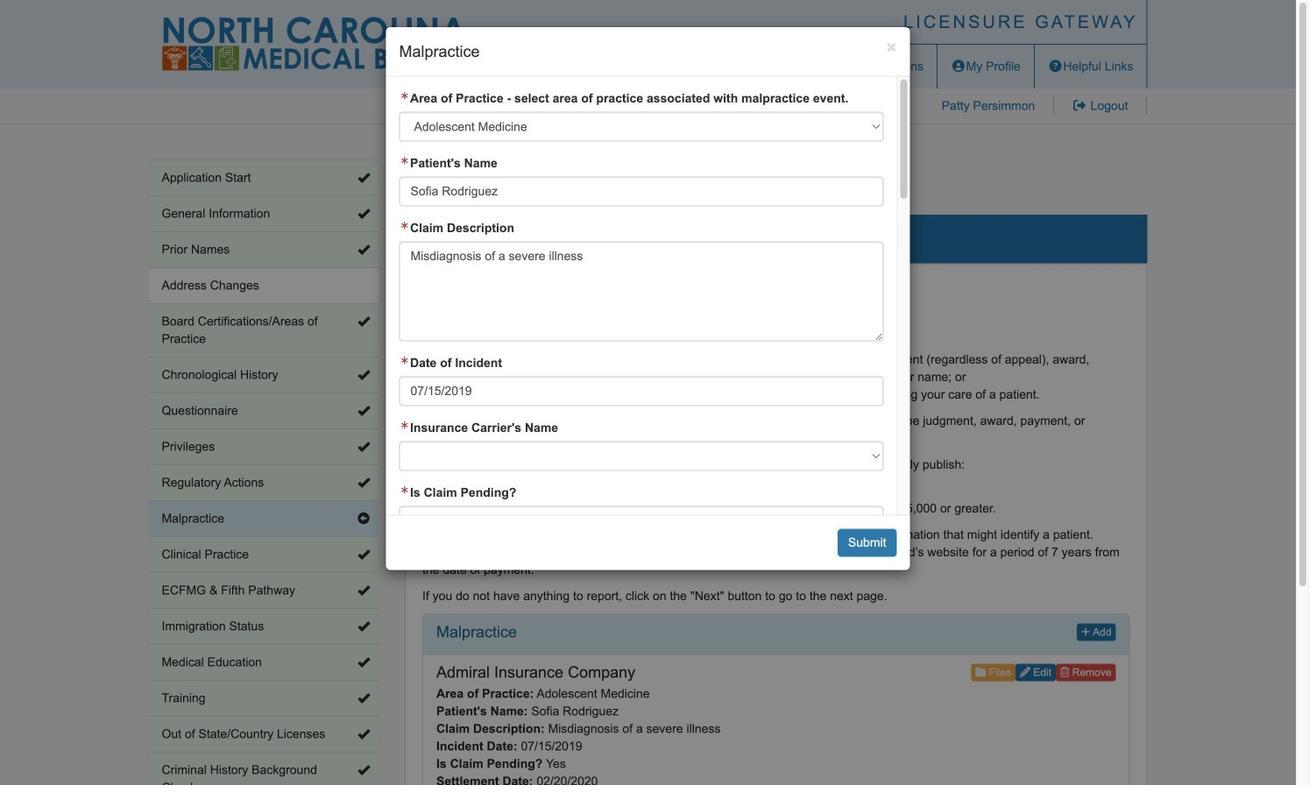 Task type: describe. For each thing, give the bounding box(es) containing it.
4 fw image from the top
[[399, 421, 410, 430]]

question circle image
[[1048, 60, 1063, 72]]

3 ok image from the top
[[358, 315, 370, 328]]

10 ok image from the top
[[358, 620, 370, 633]]

3 fw image from the top
[[399, 221, 410, 230]]

1 ok image from the top
[[358, 172, 370, 184]]

user circle image
[[951, 60, 966, 72]]

north carolina medical board logo image
[[162, 17, 468, 71]]

13 ok image from the top
[[358, 728, 370, 740]]

12 ok image from the top
[[358, 692, 370, 704]]

sign out image
[[1072, 99, 1087, 112]]

circle arrow left image
[[358, 513, 370, 525]]

5 ok image from the top
[[358, 405, 370, 417]]

plus image
[[1081, 627, 1090, 637]]

8 ok image from the top
[[358, 549, 370, 561]]

2 fw image from the top
[[399, 157, 410, 165]]

7 ok image from the top
[[358, 477, 370, 489]]



Task type: vqa. For each thing, say whether or not it's contained in the screenshot.
rightmost Fw icon
no



Task type: locate. For each thing, give the bounding box(es) containing it.
pencil image
[[1020, 667, 1030, 677]]

6 ok image from the top
[[358, 441, 370, 453]]

4 ok image from the top
[[358, 369, 370, 381]]

9 ok image from the top
[[358, 584, 370, 597]]

None text field
[[399, 177, 884, 207], [399, 242, 884, 341], [399, 177, 884, 207], [399, 242, 884, 341]]

14 ok image from the top
[[358, 764, 370, 776]]

None submit
[[838, 529, 897, 557]]

trash o image
[[1060, 667, 1069, 677]]

ok image
[[358, 244, 370, 256]]

11 ok image from the top
[[358, 656, 370, 669]]

5 fw image from the top
[[399, 486, 410, 495]]

fw image
[[399, 356, 410, 365]]

MM/DD/YYYY text field
[[399, 377, 884, 406]]

2 ok image from the top
[[358, 208, 370, 220]]

fw image
[[399, 92, 410, 101], [399, 157, 410, 165], [399, 221, 410, 230], [399, 421, 410, 430], [399, 486, 410, 495]]

folder image
[[975, 667, 986, 677]]

1 fw image from the top
[[399, 92, 410, 101]]

ok image
[[358, 172, 370, 184], [358, 208, 370, 220], [358, 315, 370, 328], [358, 369, 370, 381], [358, 405, 370, 417], [358, 441, 370, 453], [358, 477, 370, 489], [358, 549, 370, 561], [358, 584, 370, 597], [358, 620, 370, 633], [358, 656, 370, 669], [358, 692, 370, 704], [358, 728, 370, 740], [358, 764, 370, 776]]



